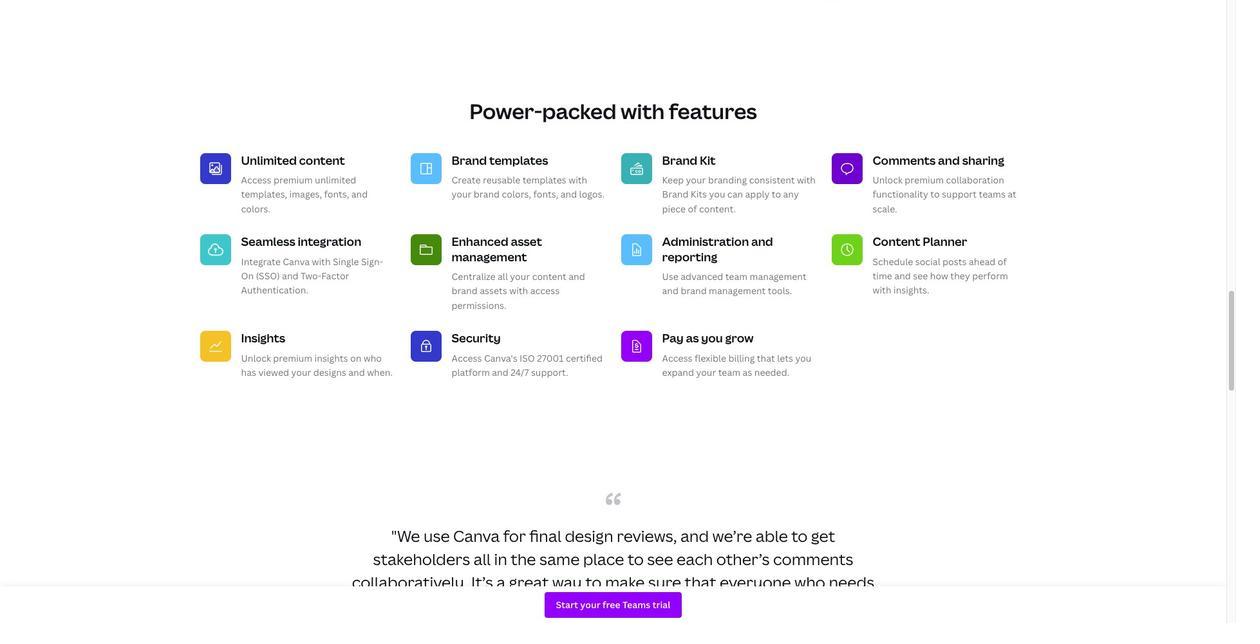 Task type: locate. For each thing, give the bounding box(es) containing it.
that
[[757, 352, 775, 364], [685, 572, 717, 593]]

brand
[[452, 152, 487, 168], [662, 152, 698, 168], [662, 188, 689, 201]]

needed.
[[755, 366, 790, 379]]

to
[[772, 188, 781, 201], [931, 188, 940, 201], [792, 526, 808, 547], [628, 549, 644, 570], [586, 572, 602, 593], [365, 595, 381, 617]]

your down the asset
[[510, 271, 530, 283]]

0 horizontal spatial that
[[685, 572, 717, 593]]

to left get
[[792, 526, 808, 547]]

brand up keep
[[662, 152, 698, 168]]

with inside content planner schedule social posts ahead of time and see how they perform with insights.
[[873, 284, 892, 297]]

canva up two-
[[283, 255, 310, 268]]

management down advanced
[[709, 285, 766, 297]]

and
[[938, 152, 960, 168], [351, 188, 368, 201], [561, 188, 577, 201], [752, 234, 773, 249], [282, 270, 299, 282], [895, 270, 911, 282], [569, 271, 585, 283], [662, 285, 679, 297], [349, 366, 365, 379], [492, 366, 509, 379], [681, 526, 709, 547], [430, 619, 459, 623]]

brand inside enhanced asset management centralize all your content and brand assets with access permissions.
[[452, 285, 478, 297]]

premium inside comments and sharing unlock premium collaboration functionality to support teams at scale.
[[905, 174, 944, 186]]

unlock up 'has'
[[241, 352, 271, 364]]

management up tools.
[[750, 271, 807, 283]]

1 horizontal spatial in
[[494, 549, 507, 570]]

team
[[726, 271, 748, 283], [719, 366, 741, 379]]

0 vertical spatial you
[[709, 188, 725, 201]]

make
[[605, 572, 645, 593]]

templates
[[489, 152, 548, 168], [523, 174, 567, 186]]

templates up colors,
[[523, 174, 567, 186]]

your down the flexible
[[696, 366, 716, 379]]

your right viewed
[[291, 366, 311, 379]]

1 horizontal spatial content
[[532, 271, 567, 283]]

0 horizontal spatial canva
[[283, 255, 310, 268]]

you up the flexible
[[701, 331, 723, 346]]

design up place
[[565, 526, 614, 547]]

1 horizontal spatial fonts,
[[534, 188, 559, 201]]

with right assets
[[510, 285, 528, 297]]

unlimited
[[315, 174, 356, 186]]

1 vertical spatial that
[[685, 572, 717, 593]]

images,
[[290, 188, 322, 201]]

1 horizontal spatial design
[[814, 595, 862, 617]]

2 fonts, from the left
[[534, 188, 559, 201]]

0 vertical spatial all
[[498, 271, 508, 283]]

in left the
[[494, 549, 507, 570]]

brand for brand kit
[[662, 152, 698, 168]]

with down "time"
[[873, 284, 892, 297]]

1 horizontal spatial all
[[498, 271, 508, 283]]

0 vertical spatial see
[[913, 270, 928, 282]]

has
[[241, 366, 256, 379]]

and inside the seamless integration integrate canva with single sign- on (sso) and two-factor authentication.
[[282, 270, 299, 282]]

to left any at top right
[[772, 188, 781, 201]]

access inside pay as you grow access flexible billing that lets you expand your team as needed.
[[662, 352, 693, 364]]

0 vertical spatial content
[[299, 152, 345, 168]]

say
[[435, 595, 462, 617]]

1 vertical spatial content
[[532, 271, 567, 283]]

2 vertical spatial management
[[709, 285, 766, 297]]

fonts, down unlimited
[[324, 188, 349, 201]]

1 vertical spatial unlock
[[241, 352, 271, 364]]

all inside enhanced asset management centralize all your content and brand assets with access permissions.
[[498, 271, 508, 283]]

not
[[462, 619, 488, 623]]

collaboration
[[946, 174, 1005, 186]]

perform
[[973, 270, 1009, 282]]

1 horizontal spatial see
[[913, 270, 928, 282]]

platform
[[452, 366, 490, 379]]

with up the logos.
[[569, 174, 588, 186]]

as down billing
[[743, 366, 752, 379]]

who up when.
[[364, 352, 382, 364]]

who down comments
[[795, 572, 826, 593]]

1 vertical spatial all
[[474, 549, 491, 570]]

can
[[728, 188, 743, 201]]

0 vertical spatial that
[[757, 352, 775, 364]]

when.
[[367, 366, 393, 379]]

advanced
[[681, 271, 723, 283]]

fonts, inside unlimited content access premium unlimited templates, images, fonts, and colors.
[[324, 188, 349, 201]]

brand templates create reusable templates with your brand colors, fonts, and logos.
[[452, 152, 605, 201]]

1 vertical spatial who
[[795, 572, 826, 593]]

create
[[452, 174, 481, 186]]

see down social
[[913, 270, 928, 282]]

1 horizontal spatial of
[[998, 255, 1007, 268]]

able
[[756, 526, 788, 547]]

1 horizontal spatial access
[[452, 352, 482, 364]]

reusable
[[483, 174, 521, 186]]

your inside pay as you grow access flexible billing that lets you expand your team as needed.
[[696, 366, 716, 379]]

brand down advanced
[[681, 285, 707, 297]]

0 horizontal spatial as
[[686, 331, 699, 346]]

access
[[530, 285, 560, 297]]

1 vertical spatial see
[[647, 549, 673, 570]]

flexible
[[695, 352, 727, 364]]

keep
[[662, 174, 684, 186]]

1 horizontal spatial who
[[795, 572, 826, 593]]

of up perform
[[998, 255, 1007, 268]]

and inside brand templates create reusable templates with your brand colors, fonts, and logos.
[[561, 188, 577, 201]]

the
[[511, 549, 536, 570]]

brand
[[474, 188, 500, 201], [452, 285, 478, 297], [681, 285, 707, 297]]

your inside brand templates create reusable templates with your brand colors, fonts, and logos.
[[452, 188, 472, 201]]

with up any at top right
[[797, 174, 816, 186]]

brand up create
[[452, 152, 487, 168]]

lets
[[777, 352, 793, 364]]

kits
[[691, 188, 707, 201]]

social
[[916, 255, 941, 268]]

in down the our
[[793, 619, 806, 623]]

brand down centralize
[[452, 285, 478, 297]]

0 horizontal spatial of
[[688, 203, 697, 215]]

1 horizontal spatial unlock
[[873, 174, 903, 186]]

0 horizontal spatial all
[[474, 549, 491, 570]]

project
[[494, 595, 549, 617]]

posts
[[943, 255, 967, 268]]

of inside brand kit keep your branding consistent with brand kits you can apply to any piece of content.
[[688, 203, 697, 215]]

all up assets
[[498, 271, 508, 283]]

pay
[[662, 331, 684, 346]]

access inside unlimited content access premium unlimited templates, images, fonts, and colors.
[[241, 174, 271, 186]]

0 vertical spatial unlock
[[873, 174, 903, 186]]

premium up images,
[[274, 174, 313, 186]]

your down create
[[452, 188, 472, 201]]

see up sure
[[647, 549, 673, 570]]

management up centralize
[[452, 249, 527, 264]]

to left support
[[931, 188, 940, 201]]

reviews,
[[617, 526, 677, 547]]

1 vertical spatial in
[[465, 595, 478, 617]]

certified
[[566, 352, 603, 364]]

to inside brand kit keep your branding consistent with brand kits you can apply to any piece of content.
[[772, 188, 781, 201]]

unlock
[[873, 174, 903, 186], [241, 352, 271, 364]]

team down billing
[[719, 366, 741, 379]]

0 vertical spatial who
[[364, 352, 382, 364]]

content up access
[[532, 271, 567, 283]]

1 horizontal spatial canva
[[453, 526, 500, 547]]

you for grow
[[796, 352, 812, 364]]

get
[[811, 526, 835, 547]]

1 vertical spatial of
[[998, 255, 1007, 268]]

0 horizontal spatial see
[[647, 549, 673, 570]]

unlock inside insights unlock premium insights on who has viewed your designs and when.
[[241, 352, 271, 364]]

2 horizontal spatial a
[[497, 572, 506, 593]]

gets
[[552, 595, 584, 617]]

brand for brand templates
[[452, 152, 487, 168]]

"we
[[392, 526, 420, 547]]

with up two-
[[312, 255, 331, 268]]

a right it's
[[497, 572, 506, 593]]

0 horizontal spatial content
[[299, 152, 345, 168]]

1 vertical spatial canva
[[453, 526, 500, 547]]

brand inside brand templates create reusable templates with your brand colors, fonts, and logos.
[[452, 152, 487, 168]]

1 horizontal spatial as
[[743, 366, 752, 379]]

a left say
[[423, 595, 432, 617]]

that down each
[[685, 572, 717, 593]]

1 horizontal spatial that
[[757, 352, 775, 364]]

team inside pay as you grow access flexible billing that lets you expand your team as needed.
[[719, 366, 741, 379]]

you for your
[[709, 188, 725, 201]]

0 vertical spatial in
[[494, 549, 507, 570]]

access up expand
[[662, 352, 693, 364]]

brand down reusable
[[474, 188, 500, 201]]

all inside "we use canva for final design reviews, and we're able to get stakeholders all in the same place to see each other's comments collaboratively. it's a great way to make sure that everyone who needs to have a say in a project gets one, while still maintaining our design process and not getting disrupted when feedback comes in aft
[[474, 549, 491, 570]]

0 vertical spatial team
[[726, 271, 748, 283]]

you up content.
[[709, 188, 725, 201]]

all
[[498, 271, 508, 283], [474, 549, 491, 570]]

fonts,
[[324, 188, 349, 201], [534, 188, 559, 201]]

of down kits
[[688, 203, 697, 215]]

all up it's
[[474, 549, 491, 570]]

our
[[784, 595, 810, 617]]

at
[[1008, 188, 1017, 201]]

your inside enhanced asset management centralize all your content and brand assets with access permissions.
[[510, 271, 530, 283]]

you right lets
[[796, 352, 812, 364]]

0 horizontal spatial access
[[241, 174, 271, 186]]

with
[[621, 97, 665, 125], [569, 174, 588, 186], [797, 174, 816, 186], [312, 255, 331, 268], [873, 284, 892, 297], [510, 285, 528, 297]]

and inside content planner schedule social posts ahead of time and see how they perform with insights.
[[895, 270, 911, 282]]

(sso)
[[256, 270, 280, 282]]

0 horizontal spatial unlock
[[241, 352, 271, 364]]

you
[[709, 188, 725, 201], [701, 331, 723, 346], [796, 352, 812, 364]]

0 vertical spatial as
[[686, 331, 699, 346]]

time
[[873, 270, 893, 282]]

for
[[503, 526, 526, 547]]

templates up reusable
[[489, 152, 548, 168]]

premium up viewed
[[273, 352, 312, 364]]

who inside insights unlock premium insights on who has viewed your designs and when.
[[364, 352, 382, 364]]

each
[[677, 549, 713, 570]]

0 vertical spatial design
[[565, 526, 614, 547]]

other's
[[717, 549, 770, 570]]

brand up piece
[[662, 188, 689, 201]]

sure
[[648, 572, 682, 593]]

0 horizontal spatial fonts,
[[324, 188, 349, 201]]

access up platform
[[452, 352, 482, 364]]

brand inside administration and reporting use advanced team management and brand management tools.
[[681, 285, 707, 297]]

premium up "functionality"
[[905, 174, 944, 186]]

fonts, right colors,
[[534, 188, 559, 201]]

as right pay
[[686, 331, 699, 346]]

in up not in the bottom left of the page
[[465, 595, 478, 617]]

unlock up "functionality"
[[873, 174, 903, 186]]

1 fonts, from the left
[[324, 188, 349, 201]]

access up templates,
[[241, 174, 271, 186]]

brand for enhanced asset management
[[452, 285, 478, 297]]

power-
[[470, 97, 542, 125]]

packed
[[542, 97, 617, 125]]

2 horizontal spatial access
[[662, 352, 693, 364]]

canva left for
[[453, 526, 500, 547]]

1 vertical spatial team
[[719, 366, 741, 379]]

a up not in the bottom left of the page
[[482, 595, 491, 617]]

that up needed.
[[757, 352, 775, 364]]

team right advanced
[[726, 271, 748, 283]]

0 vertical spatial of
[[688, 203, 697, 215]]

you inside brand kit keep your branding consistent with brand kits you can apply to any piece of content.
[[709, 188, 725, 201]]

to up process
[[365, 595, 381, 617]]

2 horizontal spatial in
[[793, 619, 806, 623]]

fonts, inside brand templates create reusable templates with your brand colors, fonts, and logos.
[[534, 188, 559, 201]]

0 horizontal spatial who
[[364, 352, 382, 364]]

centralize
[[452, 271, 496, 283]]

0 vertical spatial canva
[[283, 255, 310, 268]]

process
[[367, 619, 427, 623]]

1 vertical spatial you
[[701, 331, 723, 346]]

content planner schedule social posts ahead of time and see how they perform with insights.
[[873, 234, 1009, 297]]

2 vertical spatial you
[[796, 352, 812, 364]]

of inside content planner schedule social posts ahead of time and see how they perform with insights.
[[998, 255, 1007, 268]]

your up kits
[[686, 174, 706, 186]]

1 vertical spatial management
[[750, 271, 807, 283]]

content
[[873, 234, 921, 249]]

design down needs
[[814, 595, 862, 617]]

colors.
[[241, 203, 271, 215]]

who
[[364, 352, 382, 364], [795, 572, 826, 593]]

0 vertical spatial management
[[452, 249, 527, 264]]

27001
[[537, 352, 564, 364]]

your inside brand kit keep your branding consistent with brand kits you can apply to any piece of content.
[[686, 174, 706, 186]]

see inside "we use canva for final design reviews, and we're able to get stakeholders all in the same place to see each other's comments collaboratively. it's a great way to make sure that everyone who needs to have a say in a project gets one, while still maintaining our design process and not getting disrupted when feedback comes in aft
[[647, 549, 673, 570]]

see
[[913, 270, 928, 282], [647, 549, 673, 570]]

content
[[299, 152, 345, 168], [532, 271, 567, 283]]

2 vertical spatial in
[[793, 619, 806, 623]]

design
[[565, 526, 614, 547], [814, 595, 862, 617]]

and inside security access canva's iso 27001 certified platform and 24/7 support.
[[492, 366, 509, 379]]

content up unlimited
[[299, 152, 345, 168]]



Task type: describe. For each thing, give the bounding box(es) containing it.
logos.
[[579, 188, 605, 201]]

schedule
[[873, 255, 913, 268]]

billing
[[729, 352, 755, 364]]

expand
[[662, 366, 694, 379]]

with inside brand templates create reusable templates with your brand colors, fonts, and logos.
[[569, 174, 588, 186]]

feedback
[[667, 619, 737, 623]]

0 horizontal spatial a
[[423, 595, 432, 617]]

on
[[241, 270, 254, 282]]

brand for administration and reporting
[[681, 285, 707, 297]]

we're
[[713, 526, 753, 547]]

final
[[530, 526, 562, 547]]

insights.
[[894, 284, 930, 297]]

and inside insights unlock premium insights on who has viewed your designs and when.
[[349, 366, 365, 379]]

1 horizontal spatial a
[[482, 595, 491, 617]]

canva inside "we use canva for final design reviews, and we're able to get stakeholders all in the same place to see each other's comments collaboratively. it's a great way to make sure that everyone who needs to have a say in a project gets one, while still maintaining our design process and not getting disrupted when feedback comes in aft
[[453, 526, 500, 547]]

comes
[[740, 619, 790, 623]]

your inside insights unlock premium insights on who has viewed your designs and when.
[[291, 366, 311, 379]]

when
[[624, 619, 663, 623]]

any
[[783, 188, 799, 201]]

management inside enhanced asset management centralize all your content and brand assets with access permissions.
[[452, 249, 527, 264]]

team inside administration and reporting use advanced team management and brand management tools.
[[726, 271, 748, 283]]

needs
[[829, 572, 875, 593]]

1 vertical spatial templates
[[523, 174, 567, 186]]

maintaining
[[694, 595, 781, 617]]

permissions.
[[452, 299, 507, 312]]

canva's
[[484, 352, 518, 364]]

premium inside unlimited content access premium unlimited templates, images, fonts, and colors.
[[274, 174, 313, 186]]

0 horizontal spatial in
[[465, 595, 478, 617]]

disrupted
[[547, 619, 620, 623]]

and inside enhanced asset management centralize all your content and brand assets with access permissions.
[[569, 271, 585, 283]]

templates,
[[241, 188, 287, 201]]

that inside "we use canva for final design reviews, and we're able to get stakeholders all in the same place to see each other's comments collaboratively. it's a great way to make sure that everyone who needs to have a say in a project gets one, while still maintaining our design process and not getting disrupted when feedback comes in aft
[[685, 572, 717, 593]]

piece
[[662, 203, 686, 215]]

getting
[[491, 619, 543, 623]]

seamless
[[241, 234, 295, 249]]

access inside security access canva's iso 27001 certified platform and 24/7 support.
[[452, 352, 482, 364]]

see inside content planner schedule social posts ahead of time and see how they perform with insights.
[[913, 270, 928, 282]]

apply
[[745, 188, 770, 201]]

integrate
[[241, 255, 281, 268]]

consistent
[[749, 174, 795, 186]]

0 horizontal spatial design
[[565, 526, 614, 547]]

content inside enhanced asset management centralize all your content and brand assets with access permissions.
[[532, 271, 567, 283]]

who inside "we use canva for final design reviews, and we're able to get stakeholders all in the same place to see each other's comments collaboratively. it's a great way to make sure that everyone who needs to have a say in a project gets one, while still maintaining our design process and not getting disrupted when feedback comes in aft
[[795, 572, 826, 593]]

support.
[[531, 366, 569, 379]]

planner
[[923, 234, 968, 249]]

scale.
[[873, 203, 898, 215]]

comments
[[773, 549, 854, 570]]

1 vertical spatial as
[[743, 366, 752, 379]]

reporting
[[662, 249, 718, 264]]

authentication.
[[241, 284, 308, 297]]

insights
[[315, 352, 348, 364]]

canva inside the seamless integration integrate canva with single sign- on (sso) and two-factor authentication.
[[283, 255, 310, 268]]

colors,
[[502, 188, 531, 201]]

still
[[664, 595, 691, 617]]

to up make
[[628, 549, 644, 570]]

grow
[[725, 331, 754, 346]]

1 vertical spatial design
[[814, 595, 862, 617]]

enhanced asset management centralize all your content and brand assets with access permissions.
[[452, 234, 585, 312]]

two-
[[301, 270, 321, 282]]

brand kit keep your branding consistent with brand kits you can apply to any piece of content.
[[662, 152, 816, 215]]

iso
[[520, 352, 535, 364]]

with inside the seamless integration integrate canva with single sign- on (sso) and two-factor authentication.
[[312, 255, 331, 268]]

to inside comments and sharing unlock premium collaboration functionality to support teams at scale.
[[931, 188, 940, 201]]

that inside pay as you grow access flexible billing that lets you expand your team as needed.
[[757, 352, 775, 364]]

use
[[424, 526, 450, 547]]

unlimited
[[241, 152, 297, 168]]

on
[[350, 352, 362, 364]]

how
[[930, 270, 949, 282]]

unlock inside comments and sharing unlock premium collaboration functionality to support teams at scale.
[[873, 174, 903, 186]]

use
[[662, 271, 679, 283]]

have
[[384, 595, 419, 617]]

they
[[951, 270, 970, 282]]

support
[[942, 188, 977, 201]]

administration and reporting use advanced team management and brand management tools.
[[662, 234, 807, 297]]

premium inside insights unlock premium insights on who has viewed your designs and when.
[[273, 352, 312, 364]]

enhanced
[[452, 234, 509, 249]]

pay as you grow access flexible billing that lets you expand your team as needed.
[[662, 331, 812, 379]]

quotation mark image
[[606, 493, 621, 506]]

comments and sharing unlock premium collaboration functionality to support teams at scale.
[[873, 152, 1017, 215]]

and inside unlimited content access premium unlimited templates, images, fonts, and colors.
[[351, 188, 368, 201]]

24/7
[[511, 366, 529, 379]]

security access canva's iso 27001 certified platform and 24/7 support.
[[452, 331, 603, 379]]

with inside brand kit keep your branding consistent with brand kits you can apply to any piece of content.
[[797, 174, 816, 186]]

branding
[[708, 174, 747, 186]]

place
[[583, 549, 624, 570]]

and inside comments and sharing unlock premium collaboration functionality to support teams at scale.
[[938, 152, 960, 168]]

way
[[552, 572, 582, 593]]

everyone
[[720, 572, 791, 593]]

insights
[[241, 331, 285, 346]]

to up one,
[[586, 572, 602, 593]]

single
[[333, 255, 359, 268]]

designs
[[313, 366, 346, 379]]

insights unlock premium insights on who has viewed your designs and when.
[[241, 331, 393, 379]]

it's
[[471, 572, 493, 593]]

brand inside brand templates create reusable templates with your brand colors, fonts, and logos.
[[474, 188, 500, 201]]

content inside unlimited content access premium unlimited templates, images, fonts, and colors.
[[299, 152, 345, 168]]

0 vertical spatial templates
[[489, 152, 548, 168]]

factor
[[321, 270, 349, 282]]

with right packed
[[621, 97, 665, 125]]

same
[[540, 549, 580, 570]]

seamless integration integrate canva with single sign- on (sso) and two-factor authentication.
[[241, 234, 383, 297]]

kit
[[700, 152, 716, 168]]

asset
[[511, 234, 542, 249]]

teams
[[979, 188, 1006, 201]]

content.
[[699, 203, 736, 215]]

with inside enhanced asset management centralize all your content and brand assets with access permissions.
[[510, 285, 528, 297]]

unlimited content access premium unlimited templates, images, fonts, and colors.
[[241, 152, 368, 215]]



Task type: vqa. For each thing, say whether or not it's contained in the screenshot.
Access within Unlimited content Access premium unlimited templates, images, fonts, and colors.
yes



